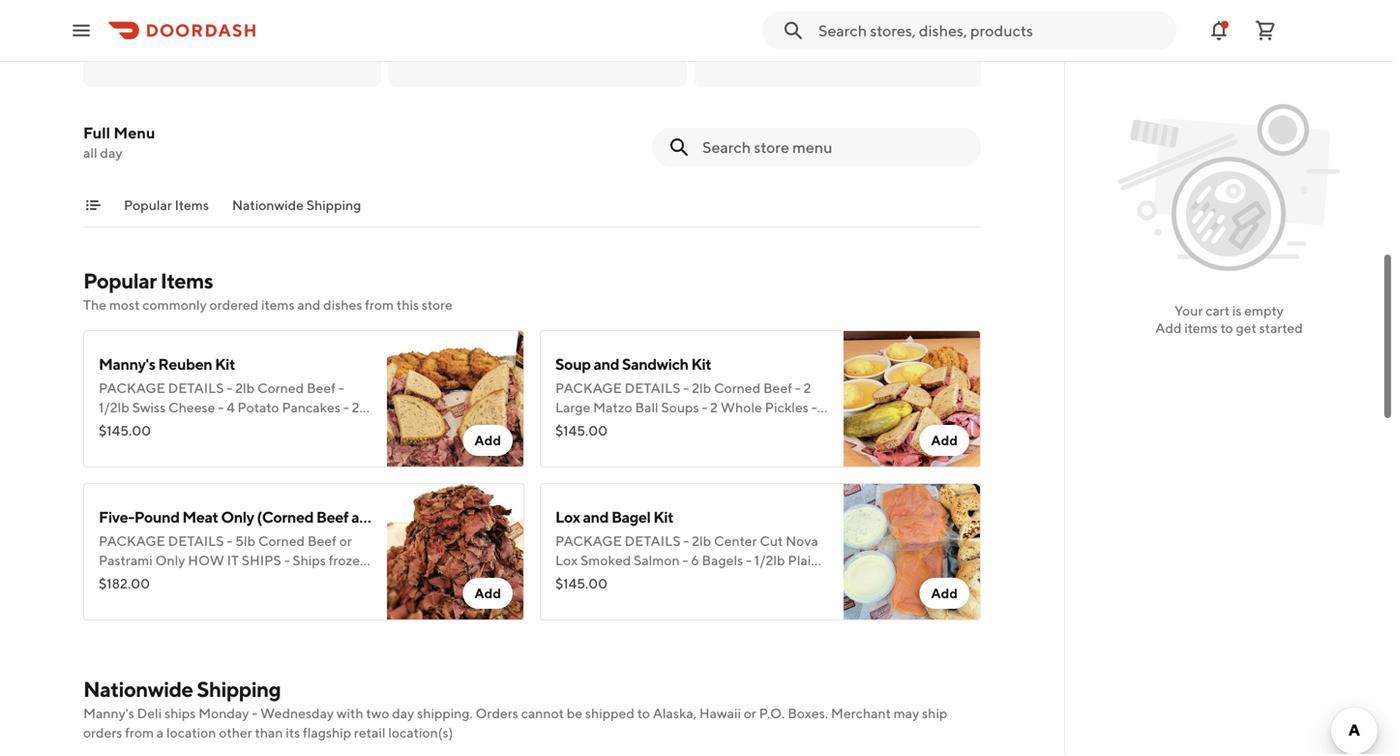 Task type: locate. For each thing, give the bounding box(es) containing it.
0 horizontal spatial from
[[125, 725, 154, 741]]

popular inside 'popular items the most commonly ordered items and dishes from this store'
[[83, 268, 157, 293]]

items right "ordered"
[[261, 297, 295, 313]]

notification bell image
[[1208, 19, 1231, 42]]

is
[[1233, 303, 1242, 318]]

nationwide for nationwide shipping
[[232, 197, 304, 213]]

shipping inside the nationwide shipping button
[[307, 197, 361, 213]]

orders
[[83, 725, 122, 741]]

popular inside button
[[124, 197, 172, 213]]

boxes.
[[788, 705, 829, 721]]

0 horizontal spatial nationwide
[[83, 677, 193, 702]]

commonly
[[143, 297, 207, 313]]

popular items the most commonly ordered items and dishes from this store
[[83, 268, 453, 313]]

manny's left reuben
[[99, 355, 155, 373]]

full
[[83, 123, 110, 142]]

1 vertical spatial to
[[638, 705, 650, 721]]

cannot
[[521, 705, 564, 721]]

0 vertical spatial items
[[175, 197, 209, 213]]

1 vertical spatial popular
[[83, 268, 157, 293]]

store
[[422, 297, 453, 313]]

1 horizontal spatial from
[[365, 297, 394, 313]]

items down your
[[1185, 320, 1219, 336]]

add for five-pound meat only (corned beef and pastrami)
[[475, 585, 501, 601]]

nationwide
[[232, 197, 304, 213], [83, 677, 193, 702]]

1 horizontal spatial shipping
[[307, 197, 361, 213]]

merchant
[[831, 705, 892, 721]]

bagel
[[612, 508, 651, 526]]

retail
[[354, 725, 386, 741]]

items inside 'popular items the most commonly ordered items and dishes from this store'
[[160, 268, 213, 293]]

dishes
[[323, 297, 363, 313]]

empty
[[1245, 303, 1285, 318]]

0 vertical spatial day
[[100, 145, 122, 161]]

items for popular items
[[175, 197, 209, 213]]

1 vertical spatial day
[[392, 705, 415, 721]]

0 vertical spatial from
[[365, 297, 394, 313]]

soup and sandwich kit image
[[844, 330, 982, 468]]

1 vertical spatial items
[[1185, 320, 1219, 336]]

to inside nationwide shipping manny's deli ships monday - wednesday with two day shipping. orders cannot be shipped to alaska, hawaii or p.o. boxes. merchant may ship orders from a location other than its flagship retail location(s)
[[638, 705, 650, 721]]

be
[[567, 705, 583, 721]]

show menu categories image
[[85, 197, 101, 213]]

soup
[[556, 355, 591, 373]]

$145.00 for soup
[[556, 423, 608, 439]]

five-pound meat only (corned beef and pastrami)
[[99, 508, 445, 526]]

1 horizontal spatial day
[[392, 705, 415, 721]]

to left get
[[1221, 320, 1234, 336]]

started
[[1260, 320, 1304, 336]]

nationwide inside button
[[232, 197, 304, 213]]

0 vertical spatial to
[[1221, 320, 1234, 336]]

and right beef
[[352, 508, 377, 526]]

manny's
[[99, 355, 155, 373], [83, 705, 134, 721]]

1 vertical spatial nationwide
[[83, 677, 193, 702]]

items inside your cart is empty add items to get started
[[1185, 320, 1219, 336]]

add button for lox and bagel kit
[[920, 578, 970, 609]]

0 horizontal spatial to
[[638, 705, 650, 721]]

0 vertical spatial items
[[261, 297, 295, 313]]

and right "lox"
[[583, 508, 609, 526]]

Item Search search field
[[703, 136, 966, 158]]

to
[[1221, 320, 1234, 336], [638, 705, 650, 721]]

day right two
[[392, 705, 415, 721]]

items inside button
[[175, 197, 209, 213]]

deli
[[137, 705, 162, 721]]

and left dishes
[[298, 297, 321, 313]]

a
[[157, 725, 164, 741]]

1 horizontal spatial items
[[1185, 320, 1219, 336]]

manny's up orders
[[83, 705, 134, 721]]

day
[[100, 145, 122, 161], [392, 705, 415, 721]]

location(s)
[[388, 725, 453, 741]]

nationwide shipping
[[232, 197, 361, 213]]

manny's reuben kit
[[99, 355, 235, 373]]

items for popular items the most commonly ordered items and dishes from this store
[[160, 268, 213, 293]]

and
[[298, 297, 321, 313], [594, 355, 620, 373], [352, 508, 377, 526], [583, 508, 609, 526]]

kit right the bagel
[[654, 508, 674, 526]]

open menu image
[[70, 19, 93, 42]]

-
[[252, 705, 258, 721]]

popular right 'show menu categories' image
[[124, 197, 172, 213]]

1 vertical spatial manny's
[[83, 705, 134, 721]]

the
[[83, 297, 107, 313]]

popular up most at the left top of the page
[[83, 268, 157, 293]]

reuben
[[158, 355, 212, 373]]

0 vertical spatial nationwide
[[232, 197, 304, 213]]

location
[[166, 725, 216, 741]]

items
[[175, 197, 209, 213], [160, 268, 213, 293]]

0 horizontal spatial items
[[261, 297, 295, 313]]

only
[[221, 508, 254, 526]]

cart
[[1206, 303, 1230, 318]]

1 horizontal spatial to
[[1221, 320, 1234, 336]]

items
[[261, 297, 295, 313], [1185, 320, 1219, 336]]

0 vertical spatial popular
[[124, 197, 172, 213]]

lox and bagel kit image
[[844, 483, 982, 621]]

most
[[109, 297, 140, 313]]

add
[[1156, 320, 1182, 336], [475, 432, 501, 448], [932, 432, 958, 448], [475, 585, 501, 601], [932, 585, 958, 601]]

shipping
[[307, 197, 361, 213], [197, 677, 281, 702]]

Store search: begin typing to search for stores available on DoorDash text field
[[819, 20, 1166, 41]]

kit right sandwich
[[692, 355, 712, 373]]

from inside nationwide shipping manny's deli ships monday - wednesday with two day shipping. orders cannot be shipped to alaska, hawaii or p.o. boxes. merchant may ship orders from a location other than its flagship retail location(s)
[[125, 725, 154, 741]]

nationwide inside nationwide shipping manny's deli ships monday - wednesday with two day shipping. orders cannot be shipped to alaska, hawaii or p.o. boxes. merchant may ship orders from a location other than its flagship retail location(s)
[[83, 677, 193, 702]]

day right all
[[100, 145, 122, 161]]

1 vertical spatial items
[[160, 268, 213, 293]]

flagship
[[303, 725, 352, 741]]

manny's reuben kit image
[[387, 330, 525, 468]]

from left this
[[365, 297, 394, 313]]

nationwide up the "deli"
[[83, 677, 193, 702]]

popular
[[124, 197, 172, 213], [83, 268, 157, 293]]

nationwide shipping manny's deli ships monday - wednesday with two day shipping. orders cannot be shipped to alaska, hawaii or p.o. boxes. merchant may ship orders from a location other than its flagship retail location(s)
[[83, 677, 948, 741]]

1 vertical spatial from
[[125, 725, 154, 741]]

2 horizontal spatial kit
[[692, 355, 712, 373]]

$145.00 down soup
[[556, 423, 608, 439]]

$182.00
[[99, 575, 150, 591]]

$145.00 down manny's reuben kit
[[99, 423, 151, 439]]

0 horizontal spatial shipping
[[197, 677, 281, 702]]

0 vertical spatial manny's
[[99, 355, 155, 373]]

and inside 'popular items the most commonly ordered items and dishes from this store'
[[298, 297, 321, 313]]

lox and bagel kit
[[556, 508, 674, 526]]

manny's inside nationwide shipping manny's deli ships monday - wednesday with two day shipping. orders cannot be shipped to alaska, hawaii or p.o. boxes. merchant may ship orders from a location other than its flagship retail location(s)
[[83, 705, 134, 721]]

alaska,
[[653, 705, 697, 721]]

$145.00 down "lox"
[[556, 575, 608, 591]]

$145.00
[[99, 423, 151, 439], [556, 423, 608, 439], [556, 575, 608, 591]]

full menu all day
[[83, 123, 155, 161]]

shipping inside nationwide shipping manny's deli ships monday - wednesday with two day shipping. orders cannot be shipped to alaska, hawaii or p.o. boxes. merchant may ship orders from a location other than its flagship retail location(s)
[[197, 677, 281, 702]]

from left a
[[125, 725, 154, 741]]

shipping.
[[417, 705, 473, 721]]

1 horizontal spatial kit
[[654, 508, 674, 526]]

1 horizontal spatial nationwide
[[232, 197, 304, 213]]

popular items
[[124, 197, 209, 213]]

may
[[894, 705, 920, 721]]

add button
[[463, 425, 513, 456], [920, 425, 970, 456], [463, 578, 513, 609], [920, 578, 970, 609]]

nationwide up 'popular items the most commonly ordered items and dishes from this store'
[[232, 197, 304, 213]]

1 vertical spatial shipping
[[197, 677, 281, 702]]

to left alaska,
[[638, 705, 650, 721]]

0 horizontal spatial day
[[100, 145, 122, 161]]

from
[[365, 297, 394, 313], [125, 725, 154, 741]]

kit
[[215, 355, 235, 373], [692, 355, 712, 373], [654, 508, 674, 526]]

kit right reuben
[[215, 355, 235, 373]]

0 vertical spatial shipping
[[307, 197, 361, 213]]



Task type: describe. For each thing, give the bounding box(es) containing it.
five-pound meat only (corned beef and pastrami) image
[[387, 483, 525, 621]]

(corned
[[257, 508, 314, 526]]

add button for soup and sandwich kit
[[920, 425, 970, 456]]

orders
[[476, 705, 519, 721]]

with
[[337, 705, 364, 721]]

menu
[[114, 123, 155, 142]]

this
[[397, 297, 419, 313]]

wednesday
[[260, 705, 334, 721]]

your cart is empty add items to get started
[[1156, 303, 1304, 336]]

ships
[[165, 705, 196, 721]]

popular for popular items the most commonly ordered items and dishes from this store
[[83, 268, 157, 293]]

two
[[366, 705, 390, 721]]

nationwide for nationwide shipping manny's deli ships monday - wednesday with two day shipping. orders cannot be shipped to alaska, hawaii or p.o. boxes. merchant may ship orders from a location other than its flagship retail location(s)
[[83, 677, 193, 702]]

meat
[[182, 508, 218, 526]]

other
[[219, 725, 252, 741]]

lox
[[556, 508, 581, 526]]

hawaii
[[700, 705, 742, 721]]

its
[[286, 725, 300, 741]]

shipped
[[586, 705, 635, 721]]

sandwich
[[622, 355, 689, 373]]

kit for soup and sandwich kit
[[692, 355, 712, 373]]

add for lox and bagel kit
[[932, 585, 958, 601]]

add inside your cart is empty add items to get started
[[1156, 320, 1182, 336]]

day inside nationwide shipping manny's deli ships monday - wednesday with two day shipping. orders cannot be shipped to alaska, hawaii or p.o. boxes. merchant may ship orders from a location other than its flagship retail location(s)
[[392, 705, 415, 721]]

and right soup
[[594, 355, 620, 373]]

ordered
[[210, 297, 259, 313]]

ship
[[923, 705, 948, 721]]

0 horizontal spatial kit
[[215, 355, 235, 373]]

shipping for nationwide shipping
[[307, 197, 361, 213]]

items inside 'popular items the most commonly ordered items and dishes from this store'
[[261, 297, 295, 313]]

five-
[[99, 508, 134, 526]]

beef
[[316, 508, 349, 526]]

add button for five-pound meat only (corned beef and pastrami)
[[463, 578, 513, 609]]

kit for lox and bagel kit
[[654, 508, 674, 526]]

add for manny's reuben kit
[[475, 432, 501, 448]]

than
[[255, 725, 283, 741]]

popular for popular items
[[124, 197, 172, 213]]

shipping for nationwide shipping manny's deli ships monday - wednesday with two day shipping. orders cannot be shipped to alaska, hawaii or p.o. boxes. merchant may ship orders from a location other than its flagship retail location(s)
[[197, 677, 281, 702]]

from inside 'popular items the most commonly ordered items and dishes from this store'
[[365, 297, 394, 313]]

$145.00 for manny's
[[99, 423, 151, 439]]

your
[[1175, 303, 1204, 318]]

popular items button
[[124, 196, 209, 227]]

to inside your cart is empty add items to get started
[[1221, 320, 1234, 336]]

all
[[83, 145, 97, 161]]

add for soup and sandwich kit
[[932, 432, 958, 448]]

pastrami)
[[380, 508, 445, 526]]

monday
[[199, 705, 249, 721]]

or
[[744, 705, 757, 721]]

$145.00 for lox
[[556, 575, 608, 591]]

add button for manny's reuben kit
[[463, 425, 513, 456]]

nationwide shipping button
[[232, 196, 361, 227]]

pound
[[134, 508, 180, 526]]

day inside full menu all day
[[100, 145, 122, 161]]

p.o.
[[760, 705, 785, 721]]

0 items, open order cart image
[[1255, 19, 1278, 42]]

get
[[1237, 320, 1257, 336]]

soup and sandwich kit
[[556, 355, 712, 373]]



Task type: vqa. For each thing, say whether or not it's contained in the screenshot.
ADD for Manny's Reuben Kit
yes



